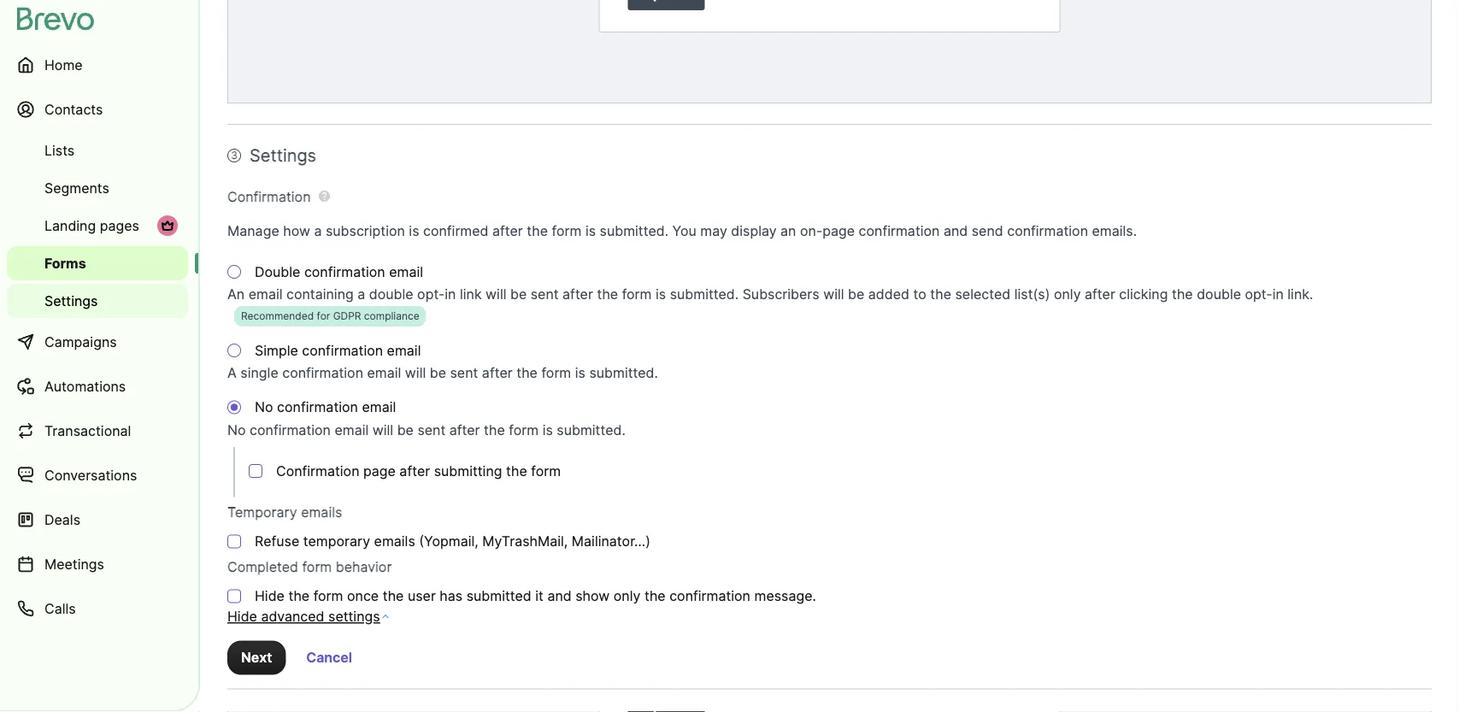 Task type: vqa. For each thing, say whether or not it's contained in the screenshot.
Recommended
yes



Task type: locate. For each thing, give the bounding box(es) containing it.
1 double from the left
[[369, 286, 414, 303]]

0 horizontal spatial settings
[[44, 292, 98, 309]]

2 vertical spatial sent
[[418, 422, 446, 439]]

double right clicking
[[1197, 286, 1242, 303]]

hide up next
[[227, 609, 257, 626]]

confirmation up manage
[[227, 189, 311, 205]]

double confirmation email
[[255, 264, 423, 280]]

2 opt- from the left
[[1245, 286, 1273, 303]]

hide down the completed
[[255, 588, 285, 605]]

landing
[[44, 217, 96, 234]]

0 horizontal spatial no
[[227, 422, 246, 439]]

0 vertical spatial confirmation
[[227, 189, 311, 205]]

1 horizontal spatial page
[[823, 223, 855, 239]]

and right it
[[548, 588, 572, 605]]

double up compliance
[[369, 286, 414, 303]]

1 vertical spatial emails
[[374, 534, 415, 550]]

page right 'an'
[[823, 223, 855, 239]]

only right show
[[614, 588, 641, 605]]

0 vertical spatial no
[[255, 399, 273, 416]]

0 horizontal spatial page
[[363, 463, 396, 480]]

mailinator…)
[[572, 534, 651, 550]]

will
[[486, 286, 507, 303], [824, 286, 844, 303], [405, 365, 426, 382], [373, 422, 393, 439]]

submitted. inside an email containing a double opt-in link will be sent after the form is submitted. subscribers will be added to the selected list(s) only after clicking the double opt-in link. recommended for gdpr compliance
[[670, 286, 739, 303]]

no confirmation email
[[255, 399, 396, 416]]

calls
[[44, 600, 76, 617]]

sent right the link
[[531, 286, 559, 303]]

show
[[576, 588, 610, 605]]

0 horizontal spatial double
[[369, 286, 414, 303]]

0 horizontal spatial only
[[614, 588, 641, 605]]

1 vertical spatial a
[[358, 286, 365, 303]]

for
[[317, 310, 330, 323]]

a up gdpr
[[358, 286, 365, 303]]

lists
[[44, 142, 75, 159]]

landing pages
[[44, 217, 139, 234]]

mytrashmail,
[[483, 534, 568, 550]]

1 vertical spatial no
[[227, 422, 246, 439]]

an
[[781, 223, 797, 239]]

0 horizontal spatial in
[[445, 286, 456, 303]]

email up compliance
[[389, 264, 423, 280]]

email for no confirmation email will be sent after the form is submitted.
[[335, 422, 369, 439]]

link.
[[1288, 286, 1314, 303]]

opt-
[[417, 286, 445, 303], [1245, 286, 1273, 303]]

emails up temporary
[[301, 505, 342, 521]]

is inside an email containing a double opt-in link will be sent after the form is submitted. subscribers will be added to the selected list(s) only after clicking the double opt-in link. recommended for gdpr compliance
[[656, 286, 666, 303]]

1 vertical spatial hide
[[227, 609, 257, 626]]

a inside an email containing a double opt-in link will be sent after the form is submitted. subscribers will be added to the selected list(s) only after clicking the double opt-in link. recommended for gdpr compliance
[[358, 286, 365, 303]]

refuse temporary emails (yopmail, mytrashmail, mailinator…)
[[255, 534, 651, 550]]

subscribers
[[743, 286, 820, 303]]

email up no confirmation email will be sent after the form is submitted.
[[362, 399, 396, 416]]

confirmation
[[859, 223, 940, 239], [1008, 223, 1089, 239], [304, 264, 385, 280], [302, 342, 383, 359], [282, 365, 363, 382], [277, 399, 358, 416], [250, 422, 331, 439], [670, 588, 751, 605]]

1 vertical spatial confirmation
[[276, 463, 360, 480]]

1 horizontal spatial opt-
[[1245, 286, 1273, 303]]

no
[[255, 399, 273, 416], [227, 422, 246, 439]]

hide advanced settings
[[227, 609, 380, 626]]

email up recommended
[[249, 286, 283, 303]]

may
[[701, 223, 728, 239]]

email down no confirmation email
[[335, 422, 369, 439]]

is
[[409, 223, 419, 239], [586, 223, 596, 239], [656, 286, 666, 303], [575, 365, 586, 382], [543, 422, 553, 439]]

send
[[972, 223, 1004, 239]]

in left the link.
[[1273, 286, 1284, 303]]

containing
[[286, 286, 354, 303]]

1 horizontal spatial in
[[1273, 286, 1284, 303]]

hide for hide advanced settings
[[227, 609, 257, 626]]

1 in from the left
[[445, 286, 456, 303]]

1 horizontal spatial sent
[[450, 365, 478, 382]]

page
[[823, 223, 855, 239], [363, 463, 396, 480]]

cancel button
[[293, 641, 366, 676]]

will right subscribers on the right top
[[824, 286, 844, 303]]

simple confirmation email
[[255, 342, 421, 359]]

double
[[255, 264, 300, 280]]

emails up behavior
[[374, 534, 415, 550]]

0 horizontal spatial opt-
[[417, 286, 445, 303]]

0 vertical spatial only
[[1054, 286, 1081, 303]]

and left send
[[944, 223, 968, 239]]

recommended
[[241, 310, 314, 323]]

user
[[408, 588, 436, 605]]

in left the link
[[445, 286, 456, 303]]

form inside an email containing a double opt-in link will be sent after the form is submitted. subscribers will be added to the selected list(s) only after clicking the double opt-in link. recommended for gdpr compliance
[[622, 286, 652, 303]]

in
[[445, 286, 456, 303], [1273, 286, 1284, 303]]

settings link
[[7, 284, 188, 318]]

single
[[241, 365, 279, 382]]

2 horizontal spatial sent
[[531, 286, 559, 303]]

form
[[552, 223, 582, 239], [622, 286, 652, 303], [542, 365, 571, 382], [509, 422, 539, 439], [531, 463, 561, 480], [302, 559, 332, 576], [314, 588, 343, 605]]

message.
[[755, 588, 817, 605]]

settings right 3 at the left of page
[[250, 145, 316, 166]]

confirmation
[[227, 189, 311, 205], [276, 463, 360, 480]]

behavior
[[336, 559, 392, 576]]

sent up confirmation page after submitting the form at the left bottom of page
[[418, 422, 446, 439]]

1 horizontal spatial a
[[358, 286, 365, 303]]

calls link
[[7, 588, 188, 629]]

meetings link
[[7, 544, 188, 585]]

after
[[493, 223, 523, 239], [563, 286, 593, 303], [1085, 286, 1116, 303], [482, 365, 513, 382], [450, 422, 480, 439], [400, 463, 430, 480]]

no for no confirmation email
[[255, 399, 273, 416]]

email down compliance
[[387, 342, 421, 359]]

temporary
[[227, 505, 297, 521]]

sent
[[531, 286, 559, 303], [450, 365, 478, 382], [418, 422, 446, 439]]

0 vertical spatial hide
[[255, 588, 285, 605]]

temporary emails
[[227, 505, 342, 521]]

completed form behavior
[[227, 559, 392, 576]]

only
[[1054, 286, 1081, 303], [614, 588, 641, 605]]

submitted.
[[600, 223, 669, 239], [670, 286, 739, 303], [590, 365, 658, 382], [557, 422, 626, 439]]

no down a at bottom
[[227, 422, 246, 439]]

only right list(s)
[[1054, 286, 1081, 303]]

campaigns
[[44, 333, 117, 350]]

link
[[460, 286, 482, 303]]

cancel
[[306, 650, 352, 667]]

email down simple confirmation email
[[367, 365, 401, 382]]

confirmation page after submitting the form
[[276, 463, 561, 480]]

confirmation up temporary emails
[[276, 463, 360, 480]]

1 horizontal spatial no
[[255, 399, 273, 416]]

emails
[[301, 505, 342, 521], [374, 534, 415, 550]]

transactional link
[[7, 410, 188, 452]]

page down no confirmation email will be sent after the form is submitted.
[[363, 463, 396, 480]]

opt- left the link.
[[1245, 286, 1273, 303]]

be left added at the right top of page
[[848, 286, 865, 303]]

confirmed
[[423, 223, 489, 239]]

sent up no confirmation email will be sent after the form is submitted.
[[450, 365, 478, 382]]

1 horizontal spatial and
[[944, 223, 968, 239]]

the
[[527, 223, 548, 239], [597, 286, 618, 303], [931, 286, 952, 303], [1172, 286, 1193, 303], [517, 365, 538, 382], [484, 422, 505, 439], [506, 463, 527, 480], [289, 588, 310, 605], [383, 588, 404, 605], [645, 588, 666, 605]]

no down single
[[255, 399, 273, 416]]

opt- left the link
[[417, 286, 445, 303]]

1 horizontal spatial double
[[1197, 286, 1242, 303]]

confirmation for confirmation page after submitting the form
[[276, 463, 360, 480]]

0 vertical spatial page
[[823, 223, 855, 239]]

a
[[314, 223, 322, 239], [358, 286, 365, 303]]

1 horizontal spatial settings
[[250, 145, 316, 166]]

left___rvooi image
[[161, 219, 174, 233]]

settings
[[250, 145, 316, 166], [44, 292, 98, 309]]

1 vertical spatial and
[[548, 588, 572, 605]]

1 vertical spatial page
[[363, 463, 396, 480]]

submitting
[[434, 463, 502, 480]]

will up no confirmation email will be sent after the form is submitted.
[[405, 365, 426, 382]]

no confirmation email will be sent after the form is submitted.
[[227, 422, 626, 439]]

contacts link
[[7, 89, 188, 130]]

a right how
[[314, 223, 322, 239]]

1 vertical spatial only
[[614, 588, 641, 605]]

0 horizontal spatial and
[[548, 588, 572, 605]]

0 vertical spatial emails
[[301, 505, 342, 521]]

transactional
[[44, 422, 131, 439]]

manage how a subscription is confirmed after the form is submitted. you may display an on-page confirmation and send confirmation emails.
[[227, 223, 1137, 239]]

0 vertical spatial sent
[[531, 286, 559, 303]]

temporary
[[303, 534, 370, 550]]

settings down forms
[[44, 292, 98, 309]]

0 vertical spatial a
[[314, 223, 322, 239]]

(yopmail,
[[419, 534, 479, 550]]

1 vertical spatial sent
[[450, 365, 478, 382]]

0 horizontal spatial a
[[314, 223, 322, 239]]

contacts
[[44, 101, 103, 118]]

1 horizontal spatial only
[[1054, 286, 1081, 303]]

1 horizontal spatial emails
[[374, 534, 415, 550]]



Task type: describe. For each thing, give the bounding box(es) containing it.
home link
[[7, 44, 188, 86]]

be up confirmation page after submitting the form at the left bottom of page
[[397, 422, 414, 439]]

be up no confirmation email will be sent after the form is submitted.
[[430, 365, 446, 382]]

email inside an email containing a double opt-in link will be sent after the form is submitted. subscribers will be added to the selected list(s) only after clicking the double opt-in link. recommended for gdpr compliance
[[249, 286, 283, 303]]

will up confirmation page after submitting the form at the left bottom of page
[[373, 422, 393, 439]]

a
[[227, 365, 237, 382]]

settings
[[328, 609, 380, 626]]

it
[[536, 588, 544, 605]]

how
[[283, 223, 310, 239]]

automations link
[[7, 366, 188, 407]]

has
[[440, 588, 463, 605]]

to
[[914, 286, 927, 303]]

automations
[[44, 378, 126, 395]]

completed
[[227, 559, 298, 576]]

home
[[44, 56, 83, 73]]

segments link
[[7, 171, 188, 205]]

only inside an email containing a double opt-in link will be sent after the form is submitted. subscribers will be added to the selected list(s) only after clicking the double opt-in link. recommended for gdpr compliance
[[1054, 286, 1081, 303]]

will right the link
[[486, 286, 507, 303]]

deals
[[44, 511, 80, 528]]

1 opt- from the left
[[417, 286, 445, 303]]

2 double from the left
[[1197, 286, 1242, 303]]

refuse
[[255, 534, 299, 550]]

deals link
[[7, 499, 188, 540]]

manage
[[227, 223, 279, 239]]

0 vertical spatial settings
[[250, 145, 316, 166]]

gdpr
[[333, 310, 361, 323]]

be right the link
[[510, 286, 527, 303]]

meetings
[[44, 556, 104, 573]]

next
[[241, 650, 272, 667]]

emails.
[[1092, 223, 1137, 239]]

an
[[227, 286, 245, 303]]

submitted
[[467, 588, 532, 605]]

you
[[673, 223, 697, 239]]

email for no confirmation email
[[362, 399, 396, 416]]

email for simple confirmation email
[[387, 342, 421, 359]]

email for double confirmation email
[[389, 264, 423, 280]]

forms link
[[7, 246, 188, 280]]

hide the form once the user has submitted it and show only the confirmation message.
[[255, 588, 817, 605]]

pages
[[100, 217, 139, 234]]

a single confirmation email will be sent after the form is submitted.
[[227, 365, 658, 382]]

conversations
[[44, 467, 137, 484]]

selected
[[956, 286, 1011, 303]]

compliance
[[364, 310, 420, 323]]

an email containing a double opt-in link will be sent after the form is submitted. subscribers will be added to the selected list(s) only after clicking the double opt-in link. recommended for gdpr compliance
[[227, 286, 1314, 323]]

advanced
[[261, 609, 325, 626]]

forms
[[44, 255, 86, 272]]

2 in from the left
[[1273, 286, 1284, 303]]

on-
[[800, 223, 823, 239]]

segments
[[44, 180, 109, 196]]

display
[[731, 223, 777, 239]]

0 vertical spatial and
[[944, 223, 968, 239]]

0 horizontal spatial emails
[[301, 505, 342, 521]]

conversations link
[[7, 455, 188, 496]]

lists link
[[7, 133, 188, 168]]

landing pages link
[[7, 209, 188, 243]]

campaigns link
[[7, 322, 188, 363]]

3
[[231, 150, 238, 162]]

0 horizontal spatial sent
[[418, 422, 446, 439]]

added
[[869, 286, 910, 303]]

clicking
[[1120, 286, 1168, 303]]

confirmation for confirmation
[[227, 189, 311, 205]]

subscription
[[326, 223, 405, 239]]

hide for hide the form once the user has submitted it and show only the confirmation message.
[[255, 588, 285, 605]]

no for no confirmation email will be sent after the form is submitted.
[[227, 422, 246, 439]]

1 vertical spatial settings
[[44, 292, 98, 309]]

sent inside an email containing a double opt-in link will be sent after the form is submitted. subscribers will be added to the selected list(s) only after clicking the double opt-in link. recommended for gdpr compliance
[[531, 286, 559, 303]]

once
[[347, 588, 379, 605]]

list(s)
[[1015, 286, 1050, 303]]

simple
[[255, 342, 298, 359]]

next button
[[227, 641, 286, 676]]



